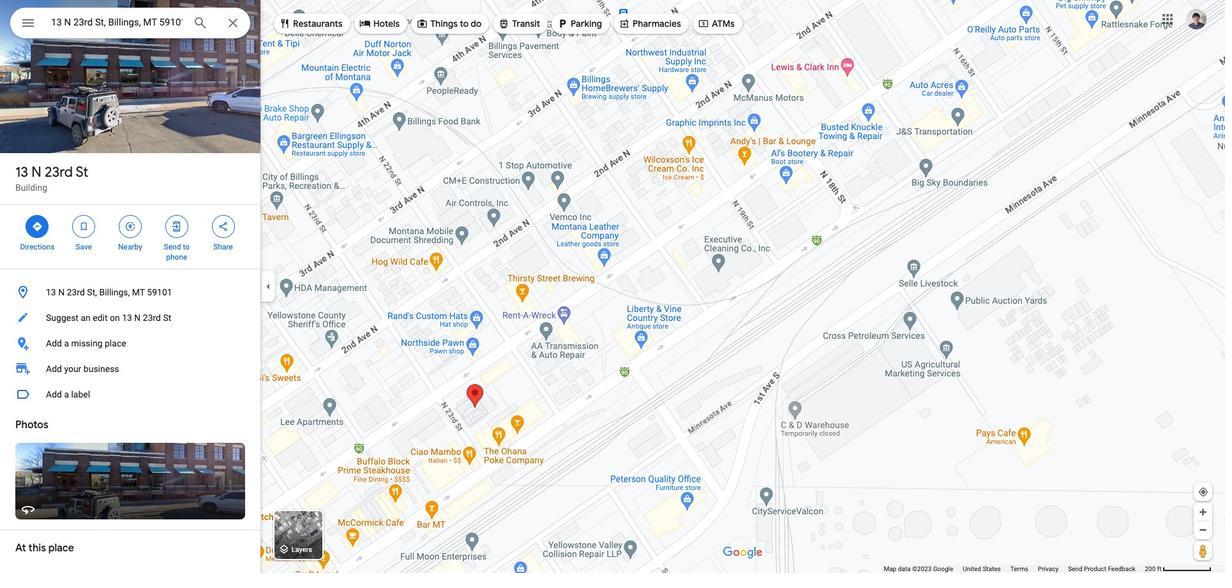 Task type: locate. For each thing, give the bounding box(es) containing it.
2 vertical spatial 23rd
[[143, 313, 161, 323]]

1 horizontal spatial place
[[105, 339, 126, 349]]


[[78, 220, 90, 234]]

200 ft button
[[1145, 566, 1212, 573]]

2 vertical spatial n
[[134, 313, 141, 323]]

0 vertical spatial send
[[164, 243, 181, 252]]

to inside  things to do
[[460, 18, 469, 29]]

0 horizontal spatial st
[[76, 164, 88, 181]]

n for st
[[31, 164, 41, 181]]

add inside the add a label button
[[46, 390, 62, 400]]

a inside button
[[64, 339, 69, 349]]

at
[[15, 542, 26, 555]]

hotels
[[373, 18, 400, 29]]

phone
[[166, 253, 187, 262]]

suggest an edit on 13 n 23rd st
[[46, 313, 171, 323]]

n right on
[[134, 313, 141, 323]]

google maps element
[[0, 0, 1226, 574]]

n inside 13 n 23rd st building
[[31, 164, 41, 181]]

st inside 13 n 23rd st building
[[76, 164, 88, 181]]

0 vertical spatial st
[[76, 164, 88, 181]]

show street view coverage image
[[1194, 542, 1213, 561]]

pharmacies
[[633, 18, 681, 29]]

None field
[[51, 15, 183, 30]]

send product feedback button
[[1069, 565, 1136, 574]]

add inside add a missing place button
[[46, 339, 62, 349]]


[[171, 220, 183, 234]]

map data ©2023 google
[[884, 566, 954, 573]]

0 vertical spatial 23rd
[[45, 164, 73, 181]]

add
[[46, 339, 62, 349], [46, 364, 62, 374], [46, 390, 62, 400]]

©2023
[[913, 566, 932, 573]]

st inside button
[[163, 313, 171, 323]]

13 up suggest
[[46, 287, 56, 298]]

 button
[[10, 8, 46, 41]]

privacy button
[[1038, 565, 1059, 574]]

1 horizontal spatial st
[[163, 313, 171, 323]]

add left label
[[46, 390, 62, 400]]

add your business link
[[0, 356, 261, 382]]

2 add from the top
[[46, 364, 62, 374]]

0 horizontal spatial send
[[164, 243, 181, 252]]

send for send product feedback
[[1069, 566, 1083, 573]]

suggest an edit on 13 n 23rd st button
[[0, 305, 261, 331]]

google
[[934, 566, 954, 573]]

on
[[110, 313, 120, 323]]

0 horizontal spatial 13
[[15, 164, 28, 181]]

add a label
[[46, 390, 90, 400]]

to up phone
[[183, 243, 190, 252]]

0 horizontal spatial to
[[183, 243, 190, 252]]

send product feedback
[[1069, 566, 1136, 573]]

13
[[15, 164, 28, 181], [46, 287, 56, 298], [122, 313, 132, 323]]

add for add a missing place
[[46, 339, 62, 349]]

1 vertical spatial 23rd
[[67, 287, 85, 298]]

23rd down 59101 at the bottom left of page
[[143, 313, 161, 323]]

st
[[76, 164, 88, 181], [163, 313, 171, 323]]

google account: nolan park  
(nolan.park@adept.ai) image
[[1187, 9, 1207, 29]]

a left label
[[64, 390, 69, 400]]

2 vertical spatial add
[[46, 390, 62, 400]]

1 horizontal spatial send
[[1069, 566, 1083, 573]]

23rd up building
[[45, 164, 73, 181]]

place
[[105, 339, 126, 349], [48, 542, 74, 555]]

layers
[[292, 546, 312, 555]]

send up phone
[[164, 243, 181, 252]]

n up suggest
[[58, 287, 65, 298]]

do
[[471, 18, 482, 29]]

add left your
[[46, 364, 62, 374]]

1 vertical spatial 13
[[46, 287, 56, 298]]

st down 59101 at the bottom left of page
[[163, 313, 171, 323]]

to left do
[[460, 18, 469, 29]]

united
[[963, 566, 982, 573]]

mt
[[132, 287, 145, 298]]

your
[[64, 364, 81, 374]]

2 vertical spatial 13
[[122, 313, 132, 323]]

send left product
[[1069, 566, 1083, 573]]

23rd
[[45, 164, 73, 181], [67, 287, 85, 298], [143, 313, 161, 323]]

 hotels
[[359, 17, 400, 31]]

1 horizontal spatial to
[[460, 18, 469, 29]]

1 add from the top
[[46, 339, 62, 349]]

missing
[[71, 339, 103, 349]]

3 add from the top
[[46, 390, 62, 400]]

actions for 13 n 23rd st region
[[0, 205, 261, 269]]

atms
[[712, 18, 735, 29]]

0 vertical spatial add
[[46, 339, 62, 349]]

 parking
[[557, 17, 602, 31]]

at this place
[[15, 542, 74, 555]]

a for label
[[64, 390, 69, 400]]

13 up building
[[15, 164, 28, 181]]

1 vertical spatial place
[[48, 542, 74, 555]]

this
[[28, 542, 46, 555]]

things
[[431, 18, 458, 29]]

an
[[81, 313, 91, 323]]

add inside add your business link
[[46, 364, 62, 374]]

add a missing place button
[[0, 331, 261, 356]]

place down on
[[105, 339, 126, 349]]

13 right on
[[122, 313, 132, 323]]

0 horizontal spatial n
[[31, 164, 41, 181]]

label
[[71, 390, 90, 400]]

1 vertical spatial to
[[183, 243, 190, 252]]

restaurants
[[293, 18, 343, 29]]

a inside button
[[64, 390, 69, 400]]

1 vertical spatial add
[[46, 364, 62, 374]]

1 vertical spatial st
[[163, 313, 171, 323]]

0 vertical spatial 13
[[15, 164, 28, 181]]

place right this
[[48, 542, 74, 555]]

23rd for st
[[45, 164, 73, 181]]

1 horizontal spatial n
[[58, 287, 65, 298]]

23rd inside 13 n 23rd st building
[[45, 164, 73, 181]]

n up building
[[31, 164, 41, 181]]

add your business
[[46, 364, 119, 374]]

product
[[1085, 566, 1107, 573]]

0 horizontal spatial place
[[48, 542, 74, 555]]

footer inside google maps element
[[884, 565, 1145, 574]]

a for missing
[[64, 339, 69, 349]]

2 a from the top
[[64, 390, 69, 400]]

footer
[[884, 565, 1145, 574]]

save
[[76, 243, 92, 252]]

n
[[31, 164, 41, 181], [58, 287, 65, 298], [134, 313, 141, 323]]

a
[[64, 339, 69, 349], [64, 390, 69, 400]]

suggest
[[46, 313, 79, 323]]

united states button
[[963, 565, 1001, 574]]

23rd left 'st,'
[[67, 287, 85, 298]]

200
[[1145, 566, 1156, 573]]

send inside button
[[1069, 566, 1083, 573]]

0 vertical spatial place
[[105, 339, 126, 349]]

1 horizontal spatial 13
[[46, 287, 56, 298]]

add down suggest
[[46, 339, 62, 349]]

terms
[[1011, 566, 1029, 573]]

send for send to phone
[[164, 243, 181, 252]]

1 vertical spatial send
[[1069, 566, 1083, 573]]

to
[[460, 18, 469, 29], [183, 243, 190, 252]]

share
[[214, 243, 233, 252]]

0 vertical spatial a
[[64, 339, 69, 349]]

a left missing
[[64, 339, 69, 349]]

send
[[164, 243, 181, 252], [1069, 566, 1083, 573]]

building
[[15, 183, 47, 193]]

ft
[[1158, 566, 1162, 573]]

st up 
[[76, 164, 88, 181]]

0 vertical spatial n
[[31, 164, 41, 181]]

united states
[[963, 566, 1001, 573]]

1 a from the top
[[64, 339, 69, 349]]

1 vertical spatial n
[[58, 287, 65, 298]]

13 inside 13 n 23rd st building
[[15, 164, 28, 181]]

add for add your business
[[46, 364, 62, 374]]

1 vertical spatial a
[[64, 390, 69, 400]]

terms button
[[1011, 565, 1029, 574]]

2 horizontal spatial n
[[134, 313, 141, 323]]

to inside send to phone
[[183, 243, 190, 252]]

0 vertical spatial to
[[460, 18, 469, 29]]

footer containing map data ©2023 google
[[884, 565, 1145, 574]]

send inside send to phone
[[164, 243, 181, 252]]

13 n 23rd st building
[[15, 164, 88, 193]]



Task type: vqa. For each thing, say whether or not it's contained in the screenshot.
top "N"
yes



Task type: describe. For each thing, give the bounding box(es) containing it.

[[218, 220, 229, 234]]

edit
[[93, 313, 108, 323]]

n for st,
[[58, 287, 65, 298]]

privacy
[[1038, 566, 1059, 573]]

add for add a label
[[46, 390, 62, 400]]

map
[[884, 566, 897, 573]]

59101
[[147, 287, 172, 298]]

show your location image
[[1198, 487, 1210, 498]]


[[359, 17, 371, 31]]


[[498, 17, 510, 31]]

st,
[[87, 287, 97, 298]]

zoom in image
[[1199, 508, 1208, 517]]

states
[[983, 566, 1001, 573]]

13 n 23rd st, billings, mt 59101
[[46, 287, 172, 298]]


[[32, 220, 43, 234]]

 restaurants
[[279, 17, 343, 31]]

transit
[[512, 18, 540, 29]]

billings,
[[99, 287, 130, 298]]


[[279, 17, 291, 31]]

none field inside 13 n 23rd st, billings, mt 59101 field
[[51, 15, 183, 30]]

200 ft
[[1145, 566, 1162, 573]]


[[417, 17, 428, 31]]

nearby
[[118, 243, 142, 252]]

2 horizontal spatial 13
[[122, 313, 132, 323]]

13 n 23rd st main content
[[0, 0, 261, 574]]


[[125, 220, 136, 234]]

 transit
[[498, 17, 540, 31]]

13 for st
[[15, 164, 28, 181]]

directions
[[20, 243, 54, 252]]

data
[[898, 566, 911, 573]]

send to phone
[[164, 243, 190, 262]]

business
[[84, 364, 119, 374]]

photos
[[15, 419, 48, 432]]

add a label button
[[0, 382, 261, 407]]

add a missing place
[[46, 339, 126, 349]]

13 for st,
[[46, 287, 56, 298]]

feedback
[[1108, 566, 1136, 573]]

parking
[[571, 18, 602, 29]]

13 n 23rd st, billings, mt 59101 button
[[0, 280, 261, 305]]


[[20, 14, 36, 32]]

collapse side panel image
[[261, 280, 275, 294]]

 search field
[[10, 8, 250, 41]]

 things to do
[[417, 17, 482, 31]]

place inside button
[[105, 339, 126, 349]]

13 N 23rd St, Billings, MT 59101 field
[[10, 8, 250, 38]]


[[698, 17, 710, 31]]

 pharmacies
[[619, 17, 681, 31]]


[[557, 17, 569, 31]]

zoom out image
[[1199, 526, 1208, 535]]

 atms
[[698, 17, 735, 31]]


[[619, 17, 630, 31]]

23rd for st,
[[67, 287, 85, 298]]



